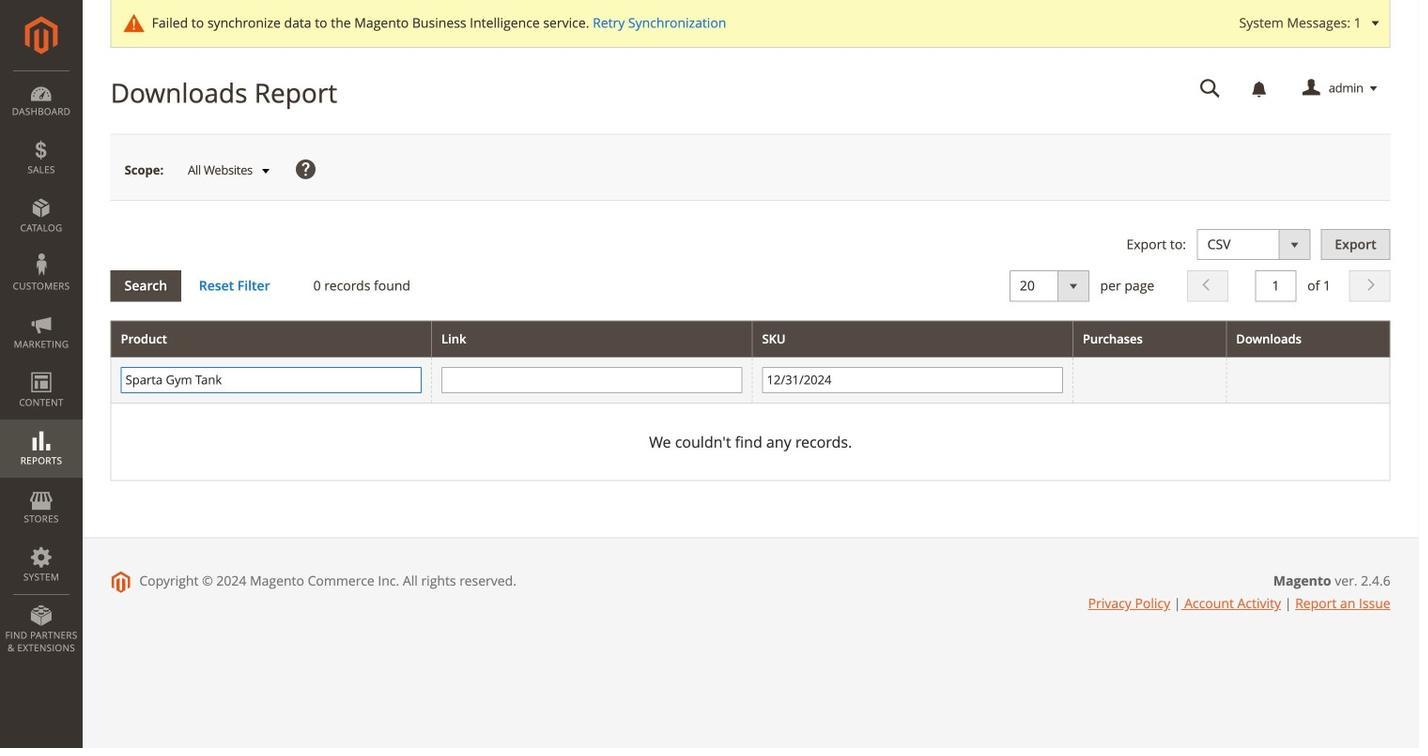Task type: describe. For each thing, give the bounding box(es) containing it.
magento admin panel image
[[25, 16, 58, 54]]



Task type: locate. For each thing, give the bounding box(es) containing it.
None text field
[[1187, 72, 1234, 105], [1256, 271, 1297, 302], [121, 367, 422, 394], [1187, 72, 1234, 105], [1256, 271, 1297, 302], [121, 367, 422, 394]]

menu bar
[[0, 70, 83, 664]]

None text field
[[442, 367, 743, 394], [762, 367, 1063, 394], [442, 367, 743, 394], [762, 367, 1063, 394]]



